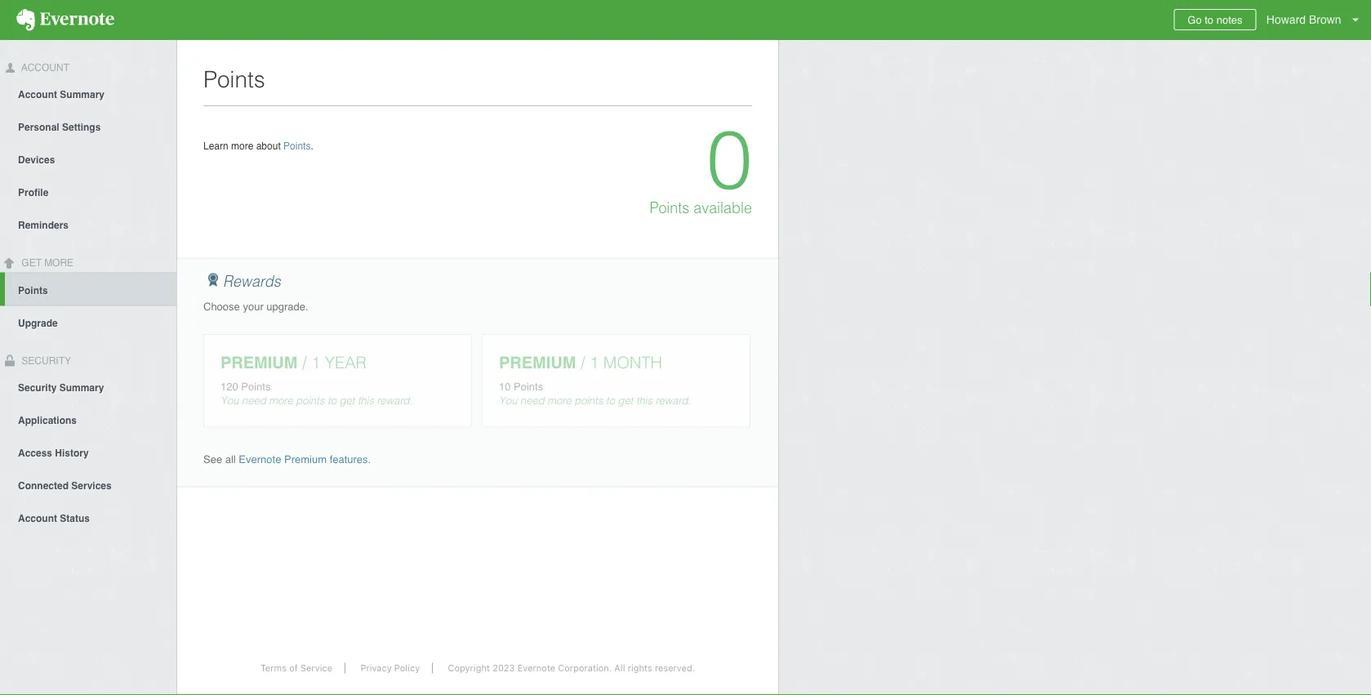 Task type: vqa. For each thing, say whether or not it's contained in the screenshot.
group
no



Task type: describe. For each thing, give the bounding box(es) containing it.
go
[[1188, 13, 1202, 26]]

points right about
[[284, 140, 311, 152]]

access history
[[18, 447, 89, 459]]

applications link
[[0, 403, 176, 436]]

copyright
[[448, 663, 490, 674]]

privacy
[[361, 663, 392, 674]]

.
[[311, 140, 314, 152]]

/ for / 1 year
[[302, 353, 307, 372]]

connected
[[18, 480, 69, 491]]

brown
[[1310, 13, 1342, 26]]

terms of service link
[[248, 663, 346, 674]]

howard
[[1267, 13, 1307, 26]]

go to notes
[[1188, 13, 1243, 26]]

all
[[615, 663, 625, 674]]

0 horizontal spatial more
[[231, 140, 254, 152]]

account for account
[[19, 62, 69, 74]]

you for / 1 month
[[499, 395, 518, 407]]

personal settings
[[18, 122, 101, 133]]

account summary
[[18, 89, 105, 100]]

upgrade.
[[267, 301, 309, 313]]

copyright 2023 evernote corporation. all rights reserved.
[[448, 663, 695, 674]]

rights
[[628, 663, 653, 674]]

need for / 1 month
[[520, 395, 545, 407]]

personal settings link
[[0, 110, 176, 143]]

premium for / 1 year
[[221, 353, 298, 372]]

choose
[[203, 301, 240, 313]]

premium / 1 month 10 points you need more points to get this reward.
[[499, 353, 691, 407]]

see
[[203, 453, 222, 466]]

terms of service
[[261, 663, 333, 674]]

connected services
[[18, 480, 112, 491]]

get
[[22, 257, 42, 269]]

profile link
[[0, 176, 176, 208]]

evernote for corporation.
[[518, 663, 556, 674]]

premium
[[284, 453, 327, 466]]

devices
[[18, 154, 55, 166]]

upgrade
[[18, 318, 58, 329]]

points inside 'link'
[[18, 285, 48, 296]]

need for / 1 year
[[242, 395, 266, 407]]

points inside premium / 1 year 120 points you need more points to get this reward.
[[241, 380, 271, 393]]

security summary
[[18, 382, 104, 393]]

all
[[225, 453, 236, 466]]

access history link
[[0, 436, 176, 468]]

notes
[[1217, 13, 1243, 26]]

/ for / 1 month
[[581, 353, 585, 372]]

history
[[55, 447, 89, 459]]

more for / 1 month
[[548, 395, 572, 407]]

go to notes link
[[1174, 9, 1257, 30]]

points for / 1 month
[[575, 395, 603, 407]]

corporation.
[[558, 663, 612, 674]]

services
[[71, 480, 112, 491]]

devices link
[[0, 143, 176, 176]]

reward. for / 1 year
[[377, 395, 413, 407]]

account summary link
[[0, 77, 176, 110]]

2023
[[493, 663, 515, 674]]

evernote link
[[0, 0, 131, 40]]

reminders link
[[0, 208, 176, 241]]

evernote for premium
[[239, 453, 281, 466]]

reserved.
[[655, 663, 695, 674]]

available
[[694, 200, 753, 217]]

0
[[707, 113, 753, 207]]



Task type: locate. For each thing, give the bounding box(es) containing it.
0 horizontal spatial 1
[[311, 353, 320, 372]]

access
[[18, 447, 52, 459]]

more
[[44, 257, 74, 269]]

get
[[339, 395, 355, 407], [618, 395, 633, 407]]

1 horizontal spatial premium
[[499, 353, 576, 372]]

you down 120
[[221, 395, 239, 407]]

points inside 0 points available
[[650, 200, 690, 217]]

month
[[604, 353, 663, 372]]

premium inside premium / 1 year 120 points you need more points to get this reward.
[[221, 353, 298, 372]]

1 horizontal spatial more
[[269, 395, 293, 407]]

this inside premium / 1 year 120 points you need more points to get this reward.
[[358, 395, 374, 407]]

rewards
[[223, 273, 281, 290]]

points
[[203, 66, 265, 92], [284, 140, 311, 152], [650, 200, 690, 217], [18, 285, 48, 296], [241, 380, 271, 393], [514, 380, 544, 393]]

year
[[325, 353, 367, 372]]

evernote premium features. link
[[239, 453, 371, 466]]

choose your upgrade.
[[203, 301, 309, 313]]

premium up 10
[[499, 353, 576, 372]]

status
[[60, 513, 90, 524]]

personal
[[18, 122, 59, 133]]

policy
[[394, 663, 420, 674]]

2 this from the left
[[636, 395, 653, 407]]

need inside premium / 1 year 120 points you need more points to get this reward.
[[242, 395, 266, 407]]

2 horizontal spatial more
[[548, 395, 572, 407]]

1 horizontal spatial need
[[520, 395, 545, 407]]

1 inside premium / 1 month 10 points you need more points to get this reward.
[[590, 353, 599, 372]]

need inside premium / 1 month 10 points you need more points to get this reward.
[[520, 395, 545, 407]]

1 horizontal spatial reward.
[[656, 395, 691, 407]]

to down 'year'
[[328, 395, 337, 407]]

privacy policy
[[361, 663, 420, 674]]

account status
[[18, 513, 90, 524]]

points link
[[284, 140, 311, 152], [5, 273, 176, 306]]

1 1 from the left
[[311, 353, 320, 372]]

1 horizontal spatial you
[[499, 395, 518, 407]]

to down month
[[606, 395, 615, 407]]

see all evernote premium features.
[[203, 453, 371, 466]]

points
[[296, 395, 325, 407], [575, 395, 603, 407]]

get for year
[[339, 395, 355, 407]]

security up applications
[[18, 382, 57, 393]]

2 get from the left
[[618, 395, 633, 407]]

settings
[[62, 122, 101, 133]]

0 horizontal spatial you
[[221, 395, 239, 407]]

2 points from the left
[[575, 395, 603, 407]]

evernote right all
[[239, 453, 281, 466]]

0 horizontal spatial points link
[[5, 273, 176, 306]]

0 vertical spatial points link
[[284, 140, 311, 152]]

more
[[231, 140, 254, 152], [269, 395, 293, 407], [548, 395, 572, 407]]

about
[[256, 140, 281, 152]]

to inside premium / 1 year 120 points you need more points to get this reward.
[[328, 395, 337, 407]]

2 horizontal spatial to
[[1205, 13, 1214, 26]]

account status link
[[0, 501, 176, 534]]

reward. inside premium / 1 year 120 points you need more points to get this reward.
[[377, 395, 413, 407]]

0 vertical spatial security
[[19, 355, 71, 367]]

1 vertical spatial points link
[[5, 273, 176, 306]]

to
[[1205, 13, 1214, 26], [328, 395, 337, 407], [606, 395, 615, 407]]

connected services link
[[0, 468, 176, 501]]

need
[[242, 395, 266, 407], [520, 395, 545, 407]]

2 / from the left
[[581, 353, 585, 372]]

this for month
[[636, 395, 653, 407]]

to right go
[[1205, 13, 1214, 26]]

more for / 1 year
[[269, 395, 293, 407]]

points right 120
[[241, 380, 271, 393]]

0 horizontal spatial reward.
[[377, 395, 413, 407]]

get inside premium / 1 month 10 points you need more points to get this reward.
[[618, 395, 633, 407]]

reward.
[[377, 395, 413, 407], [656, 395, 691, 407]]

/ inside premium / 1 month 10 points you need more points to get this reward.
[[581, 353, 585, 372]]

account for account status
[[18, 513, 57, 524]]

1 vertical spatial evernote
[[518, 663, 556, 674]]

0 vertical spatial evernote
[[239, 453, 281, 466]]

points inside premium / 1 month 10 points you need more points to get this reward.
[[575, 395, 603, 407]]

10
[[499, 380, 511, 393]]

privacy policy link
[[348, 663, 433, 674]]

profile
[[18, 187, 48, 198]]

more inside premium / 1 month 10 points you need more points to get this reward.
[[548, 395, 572, 407]]

1 vertical spatial security
[[18, 382, 57, 393]]

features.
[[330, 453, 371, 466]]

1 left month
[[590, 353, 599, 372]]

1 horizontal spatial evernote
[[518, 663, 556, 674]]

0 horizontal spatial get
[[339, 395, 355, 407]]

to for / 1 month
[[606, 395, 615, 407]]

1 reward. from the left
[[377, 395, 413, 407]]

account for account summary
[[18, 89, 57, 100]]

1 left 'year'
[[311, 353, 320, 372]]

1 vertical spatial summary
[[59, 382, 104, 393]]

your
[[243, 301, 264, 313]]

2 need from the left
[[520, 395, 545, 407]]

this for year
[[358, 395, 374, 407]]

2 you from the left
[[499, 395, 518, 407]]

points down get in the left top of the page
[[18, 285, 48, 296]]

more inside premium / 1 year 120 points you need more points to get this reward.
[[269, 395, 293, 407]]

evernote
[[239, 453, 281, 466], [518, 663, 556, 674]]

0 horizontal spatial /
[[302, 353, 307, 372]]

get inside premium / 1 year 120 points you need more points to get this reward.
[[339, 395, 355, 407]]

terms
[[261, 663, 287, 674]]

summary
[[60, 89, 105, 100], [59, 382, 104, 393]]

0 horizontal spatial points
[[296, 395, 325, 407]]

learn more about points .
[[203, 140, 314, 152]]

1 vertical spatial account
[[18, 89, 57, 100]]

this inside premium / 1 month 10 points you need more points to get this reward.
[[636, 395, 653, 407]]

points link right about
[[284, 140, 311, 152]]

points up learn
[[203, 66, 265, 92]]

2 1 from the left
[[590, 353, 599, 372]]

0 horizontal spatial this
[[358, 395, 374, 407]]

points link down more
[[5, 273, 176, 306]]

1 horizontal spatial get
[[618, 395, 633, 407]]

2 reward. from the left
[[656, 395, 691, 407]]

to for / 1 year
[[328, 395, 337, 407]]

1 horizontal spatial points link
[[284, 140, 311, 152]]

you
[[221, 395, 239, 407], [499, 395, 518, 407]]

/ left month
[[581, 353, 585, 372]]

/ left 'year'
[[302, 353, 307, 372]]

to inside premium / 1 month 10 points you need more points to get this reward.
[[606, 395, 615, 407]]

2 vertical spatial account
[[18, 513, 57, 524]]

points for / 1 year
[[296, 395, 325, 407]]

summary for security summary
[[59, 382, 104, 393]]

account
[[19, 62, 69, 74], [18, 89, 57, 100], [18, 513, 57, 524]]

summary up applications link
[[59, 382, 104, 393]]

get more
[[19, 257, 74, 269]]

premium
[[221, 353, 298, 372], [499, 353, 576, 372]]

1 get from the left
[[339, 395, 355, 407]]

this
[[358, 395, 374, 407], [636, 395, 653, 407]]

points inside premium / 1 year 120 points you need more points to get this reward.
[[296, 395, 325, 407]]

premium inside premium / 1 month 10 points you need more points to get this reward.
[[499, 353, 576, 372]]

reminders
[[18, 220, 69, 231]]

account up account summary
[[19, 62, 69, 74]]

applications
[[18, 415, 77, 426]]

security for security summary
[[18, 382, 57, 393]]

summary for account summary
[[60, 89, 105, 100]]

0 horizontal spatial to
[[328, 395, 337, 407]]

1 horizontal spatial points
[[575, 395, 603, 407]]

you inside premium / 1 year 120 points you need more points to get this reward.
[[221, 395, 239, 407]]

summary up personal settings link
[[60, 89, 105, 100]]

evernote image
[[0, 9, 131, 31]]

account down "connected"
[[18, 513, 57, 524]]

security for security
[[19, 355, 71, 367]]

howard brown link
[[1263, 0, 1372, 40]]

service
[[301, 663, 333, 674]]

you down 10
[[499, 395, 518, 407]]

0 vertical spatial summary
[[60, 89, 105, 100]]

2 premium from the left
[[499, 353, 576, 372]]

security up security summary
[[19, 355, 71, 367]]

to inside go to notes link
[[1205, 13, 1214, 26]]

0 points available
[[650, 113, 753, 217]]

1 inside premium / 1 year 120 points you need more points to get this reward.
[[311, 353, 320, 372]]

reward. for / 1 month
[[656, 395, 691, 407]]

this down 'year'
[[358, 395, 374, 407]]

premium up 120
[[221, 353, 298, 372]]

1 horizontal spatial this
[[636, 395, 653, 407]]

1 points from the left
[[296, 395, 325, 407]]

get down 'year'
[[339, 395, 355, 407]]

premium / 1 year 120 points you need more points to get this reward.
[[221, 353, 413, 407]]

0 horizontal spatial evernote
[[239, 453, 281, 466]]

1 horizontal spatial to
[[606, 395, 615, 407]]

learn
[[203, 140, 229, 152]]

1 / from the left
[[302, 353, 307, 372]]

reward. inside premium / 1 month 10 points you need more points to get this reward.
[[656, 395, 691, 407]]

get down month
[[618, 395, 633, 407]]

premium for / 1 month
[[499, 353, 576, 372]]

you for / 1 year
[[221, 395, 239, 407]]

howard brown
[[1267, 13, 1342, 26]]

1 you from the left
[[221, 395, 239, 407]]

security
[[19, 355, 71, 367], [18, 382, 57, 393]]

points inside premium / 1 month 10 points you need more points to get this reward.
[[514, 380, 544, 393]]

evernote right 2023
[[518, 663, 556, 674]]

1
[[311, 353, 320, 372], [590, 353, 599, 372]]

0 horizontal spatial need
[[242, 395, 266, 407]]

points right 10
[[514, 380, 544, 393]]

1 horizontal spatial 1
[[590, 353, 599, 372]]

0 vertical spatial account
[[19, 62, 69, 74]]

0 horizontal spatial premium
[[221, 353, 298, 372]]

1 for year
[[311, 353, 320, 372]]

1 for month
[[590, 353, 599, 372]]

this down month
[[636, 395, 653, 407]]

upgrade link
[[0, 306, 176, 339]]

get for month
[[618, 395, 633, 407]]

of
[[289, 663, 298, 674]]

points left available
[[650, 200, 690, 217]]

/ inside premium / 1 year 120 points you need more points to get this reward.
[[302, 353, 307, 372]]

1 need from the left
[[242, 395, 266, 407]]

120
[[221, 380, 238, 393]]

1 premium from the left
[[221, 353, 298, 372]]

/
[[302, 353, 307, 372], [581, 353, 585, 372]]

account up personal
[[18, 89, 57, 100]]

1 this from the left
[[358, 395, 374, 407]]

you inside premium / 1 month 10 points you need more points to get this reward.
[[499, 395, 518, 407]]

1 horizontal spatial /
[[581, 353, 585, 372]]

security summary link
[[0, 370, 176, 403]]



